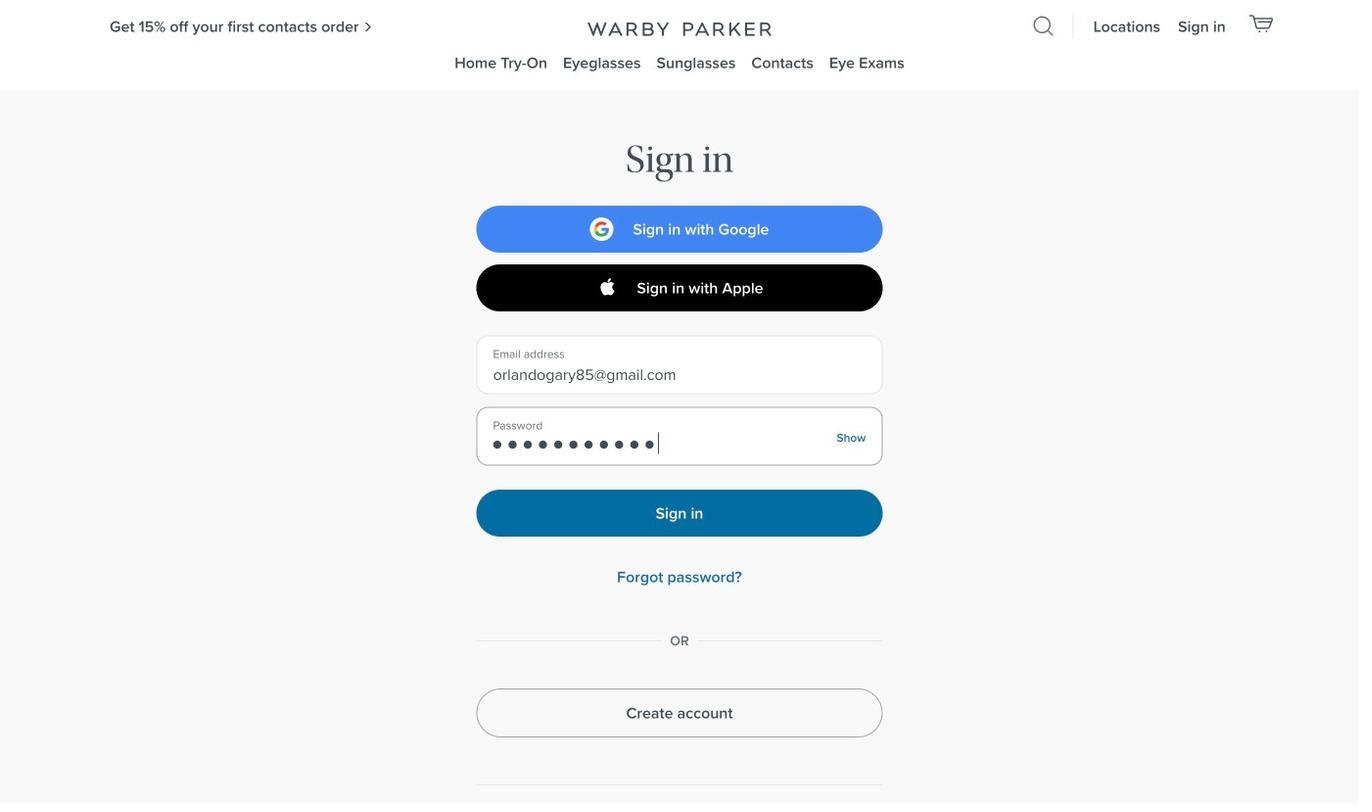 Task type: locate. For each thing, give the bounding box(es) containing it.
navigation element
[[0, 0, 1360, 90]]



Task type: describe. For each thing, give the bounding box(es) containing it.
Email address email field
[[493, 364, 866, 386]]

Password password field
[[492, 433, 821, 454]]

header search image
[[1034, 16, 1055, 37]]

cart image
[[1249, 14, 1275, 33]]

warby parker logo image
[[585, 22, 775, 37]]



